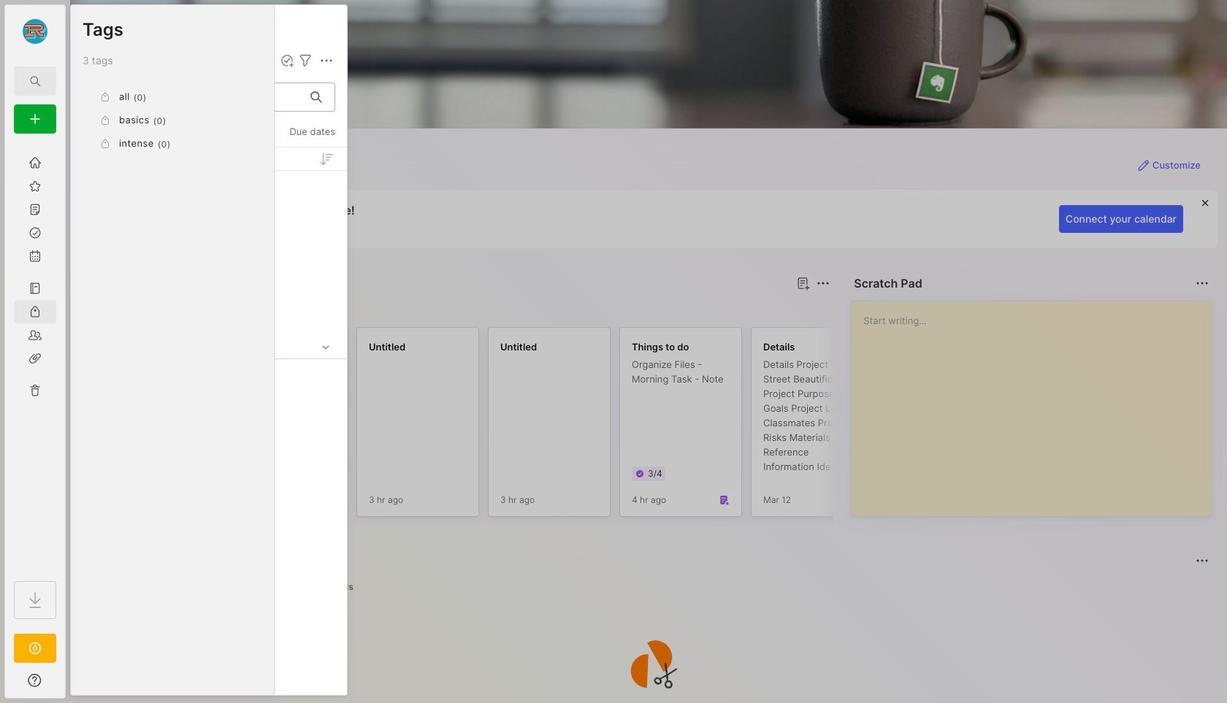 Task type: locate. For each thing, give the bounding box(es) containing it.
13 row from the top
[[77, 601, 341, 627]]

1 row from the top
[[77, 178, 341, 218]]

10 row from the top
[[77, 513, 341, 539]]

12 row from the top
[[77, 571, 341, 598]]

row group
[[83, 86, 262, 156], [71, 148, 347, 639], [94, 327, 1228, 526]]

row
[[77, 178, 341, 218], [77, 221, 341, 247], [77, 250, 341, 276], [77, 279, 341, 305], [77, 367, 341, 393], [77, 396, 341, 422], [77, 425, 341, 452], [77, 455, 341, 481], [77, 484, 341, 510], [77, 513, 341, 539], [77, 542, 341, 569], [77, 571, 341, 598], [77, 601, 341, 627]]

tab list
[[96, 579, 1207, 596]]

main element
[[0, 0, 70, 704]]

0 horizontal spatial tab
[[145, 301, 204, 319]]

new task image
[[280, 53, 295, 68]]

tree inside main element
[[5, 143, 65, 569]]

tab
[[145, 301, 204, 319], [275, 579, 313, 596], [319, 579, 360, 596]]

11 row from the top
[[77, 542, 341, 569]]

tree
[[5, 143, 65, 569]]

upgrade image
[[26, 640, 44, 658]]

home image
[[28, 156, 42, 170]]

5 row from the top
[[77, 367, 341, 393]]

Find tasks… text field
[[86, 85, 302, 109]]



Task type: vqa. For each thing, say whether or not it's contained in the screenshot.
'Edit search' image
yes



Task type: describe. For each thing, give the bounding box(es) containing it.
6 row from the top
[[77, 396, 341, 422]]

1 horizontal spatial tab
[[275, 579, 313, 596]]

account image
[[23, 19, 48, 44]]

edit search image
[[26, 72, 44, 90]]

2 row from the top
[[77, 221, 341, 247]]

WHAT'S NEW field
[[5, 669, 65, 693]]

Start writing… text field
[[864, 302, 1212, 505]]

3 row from the top
[[77, 250, 341, 276]]

7 row from the top
[[77, 425, 341, 452]]

9 row from the top
[[77, 484, 341, 510]]

Account field
[[5, 17, 65, 46]]

2 horizontal spatial tab
[[319, 579, 360, 596]]

collapse 01_completed image
[[319, 340, 333, 355]]

8 row from the top
[[77, 455, 341, 481]]

click to expand image
[[64, 677, 75, 694]]

4 row from the top
[[77, 279, 341, 305]]



